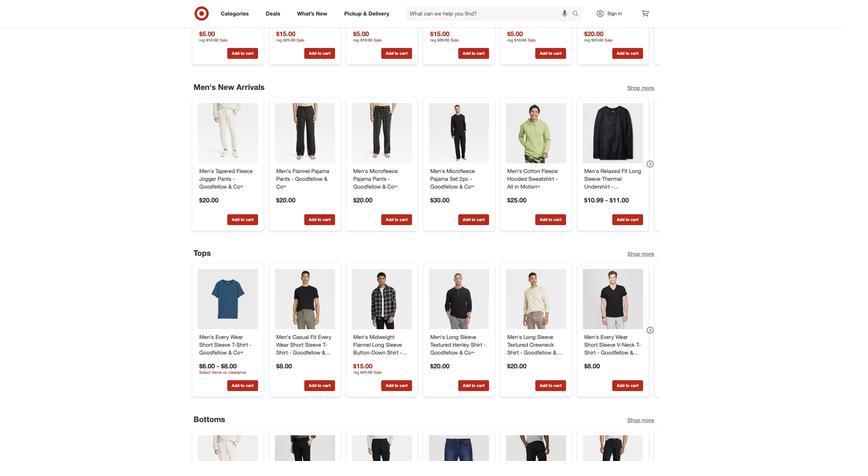 Task type: vqa. For each thing, say whether or not it's contained in the screenshot.
rightmost name
no



Task type: locate. For each thing, give the bounding box(es) containing it.
red inside men's buffalo check fleece matching family pajama pants - wondershop™ red $5.00 reg $10.00 sale
[[234, 24, 244, 31]]

1 vertical spatial crewneck
[[530, 341, 554, 348]]

1 horizontal spatial wondershop™
[[353, 24, 387, 31]]

regular inside men's regular fit hooded sweatshirt - goodfellow & co™
[[601, 1, 619, 8]]

2 $10.00 from the left
[[360, 37, 373, 43]]

men's casual fit every wear short sleeve t- shirt - goodfellow & co™ $8.00
[[276, 334, 331, 370]]

2 vertical spatial more
[[642, 417, 655, 424]]

3 shop more button from the top
[[628, 417, 655, 424]]

$10.00
[[206, 37, 218, 43], [360, 37, 373, 43], [515, 37, 527, 43]]

2 vertical spatial shop more button
[[628, 417, 655, 424]]

pajama
[[199, 17, 217, 23], [353, 17, 371, 23], [508, 17, 525, 23], [311, 168, 329, 174], [353, 175, 371, 182], [430, 175, 448, 182]]

& inside 'link'
[[364, 10, 367, 17]]

2 vertical spatial sweatshirt
[[529, 175, 554, 182]]

1 $5.00 from the left
[[199, 29, 215, 37]]

2 more from the top
[[642, 251, 655, 257]]

reg
[[199, 37, 205, 43], [276, 37, 282, 43], [353, 37, 359, 43], [430, 37, 436, 43], [508, 37, 513, 43], [585, 37, 591, 43], [353, 370, 359, 375]]

buffalo
[[215, 1, 232, 8], [370, 1, 387, 8]]

every
[[215, 334, 229, 340], [318, 334, 331, 340], [601, 334, 614, 340]]

in right sign
[[619, 10, 622, 16]]

co™
[[619, 17, 628, 23], [310, 24, 320, 31], [465, 24, 474, 31], [233, 183, 243, 190], [276, 183, 286, 190], [387, 183, 397, 190], [465, 183, 474, 190], [619, 191, 628, 197], [233, 349, 243, 356], [465, 349, 474, 356], [276, 357, 286, 364], [387, 357, 397, 364], [508, 357, 517, 364], [585, 357, 594, 364]]

$30.00
[[430, 196, 450, 204]]

0 vertical spatial hooded
[[585, 9, 604, 16]]

2 shop from the top
[[628, 251, 641, 257]]

- inside men's long sleeve textured crewneck shirt - goodfellow & co™ $20.00
[[521, 349, 523, 356]]

fit inside the men's casual fit every wear short sleeve t- shirt - goodfellow & co™ $8.00
[[311, 334, 316, 340]]

regular for pullover
[[447, 1, 465, 8]]

t- for men's every wear short sleeve v-neck t- shirt - goodfellow & co™ $8.00
[[637, 341, 641, 348]]

0 vertical spatial flannel
[[276, 9, 294, 16]]

1 microfleece from the left
[[370, 168, 398, 174]]

matching
[[217, 9, 239, 16], [371, 9, 394, 16], [508, 9, 530, 16]]

0 vertical spatial men's midweight flannel long sleeve button-down shirt - goodfellow & co™ link
[[276, 1, 334, 31]]

family inside men's buffalo check fleece matching family pajama pants - wondershop™ red $5.00 reg $10.00 sale
[[241, 9, 256, 16]]

$10.00 down men's plaid fleece matching family pajama pants - wondershop™ red link
[[515, 37, 527, 43]]

2 vertical spatial $25.00
[[360, 370, 373, 375]]

fleece inside men's plaid fleece matching family pajama pants - wondershop™ red $5.00 reg $10.00 sale
[[537, 1, 553, 8]]

0 horizontal spatial $15.00
[[276, 29, 296, 37]]

long inside the men's relaxed fit long sleeve thermal undershirt - goodfellow & co™ $10.99 - $11.00
[[629, 168, 641, 174]]

pajama inside men's buffalo check fleece matching family pajama pants - wondershop™ red $5.00 reg $10.00 sale
[[199, 17, 217, 23]]

1 horizontal spatial $5.00
[[353, 29, 369, 37]]

shirt
[[310, 17, 322, 23], [237, 341, 248, 348], [471, 341, 482, 348], [276, 349, 288, 356], [387, 349, 399, 356], [508, 349, 519, 356], [585, 349, 596, 356]]

1 horizontal spatial buffalo
[[370, 1, 387, 8]]

2 shop more from the top
[[628, 251, 655, 257]]

pajama inside men's buffalo check fleece matching family pajama pants - wondershop™ black $5.00 reg $10.00 sale
[[353, 17, 371, 23]]

1 vertical spatial shop
[[628, 251, 641, 257]]

fit
[[467, 1, 473, 8], [621, 1, 627, 8], [622, 168, 628, 174], [311, 334, 316, 340]]

0 vertical spatial more
[[642, 84, 655, 91]]

men's every wear short sleeve t-shirt - goodfellow & co™ link
[[199, 333, 257, 356]]

men's every wear short sleeve v-neck t-shirt - goodfellow & co™ image
[[583, 269, 643, 329], [583, 269, 643, 329]]

1 red from the left
[[234, 24, 244, 31]]

0 horizontal spatial t-
[[232, 341, 237, 348]]

family inside men's buffalo check fleece matching family pajama pants - wondershop™ black $5.00 reg $10.00 sale
[[395, 9, 411, 16]]

$25.00 for the left men's midweight flannel long sleeve button-down shirt - goodfellow & co™ link
[[283, 37, 296, 43]]

1 horizontal spatial new
[[316, 10, 328, 17]]

search button
[[570, 6, 586, 22]]

men's cotton fleece hooded sweatshirt - all in motion™ link
[[508, 167, 565, 190]]

wondershop™ down categories at left top
[[199, 24, 233, 31]]

short left v- on the bottom of the page
[[585, 341, 598, 348]]

wondershop™ down pickup & delivery 'link'
[[353, 24, 387, 31]]

casual
[[293, 334, 309, 340]]

in right all
[[515, 183, 519, 190]]

2 horizontal spatial $5.00
[[508, 29, 523, 37]]

men's midweight flannel long sleeve button-down shirt - goodfellow & co™ link
[[276, 1, 334, 31], [353, 333, 411, 364]]

wondershop™ inside men's buffalo check fleece matching family pajama pants - wondershop™ black $5.00 reg $10.00 sale
[[353, 24, 387, 31]]

0 horizontal spatial short
[[199, 341, 213, 348]]

2 horizontal spatial short
[[585, 341, 598, 348]]

hooded
[[585, 9, 604, 16], [508, 175, 527, 182]]

0 horizontal spatial matching
[[217, 9, 239, 16]]

shop more for men's new arrivals
[[628, 84, 655, 91]]

1 vertical spatial flannel
[[293, 168, 310, 174]]

wear inside men's every wear short sleeve v-neck t- shirt - goodfellow & co™ $8.00
[[616, 334, 628, 340]]

0 vertical spatial men's midweight flannel long sleeve button-down shirt - goodfellow & co™ $15.00 reg $25.00 sale
[[276, 1, 325, 43]]

men's casual fit every wear short sleeve t- shirt - goodfellow & co™ link
[[276, 333, 334, 364]]

0 horizontal spatial $8.00
[[221, 362, 237, 370]]

bottoms
[[194, 415, 225, 424]]

2 red from the left
[[543, 24, 553, 31]]

1 vertical spatial midweight
[[370, 334, 395, 340]]

crewneck
[[430, 9, 455, 16], [530, 341, 554, 348]]

deals link
[[260, 6, 289, 21]]

$20.00 inside men's long sleeve textured crewneck shirt - goodfellow & co™ $20.00
[[508, 362, 527, 370]]

on
[[223, 370, 227, 375]]

add to cart button
[[227, 48, 258, 59], [304, 48, 335, 59], [381, 48, 412, 59], [459, 48, 489, 59], [536, 48, 566, 59], [613, 48, 643, 59], [227, 214, 258, 225], [304, 214, 335, 225], [381, 214, 412, 225], [459, 214, 489, 225], [536, 214, 566, 225], [613, 214, 643, 225], [227, 380, 258, 391], [304, 380, 335, 391], [381, 380, 412, 391], [459, 380, 489, 391], [536, 380, 566, 391], [613, 380, 643, 391]]

reg inside men's buffalo check fleece matching family pajama pants - wondershop™ black $5.00 reg $10.00 sale
[[353, 37, 359, 43]]

tapered
[[215, 168, 235, 174]]

3 family from the left
[[532, 9, 547, 16]]

men's inside men's regular fit hooded sweatshirt - goodfellow & co™
[[585, 1, 599, 8]]

men's tapered fleece jogger pants - goodfellow & co™ image
[[198, 103, 258, 163], [198, 103, 258, 163], [198, 435, 258, 461], [198, 435, 258, 461]]

2 matching from the left
[[371, 9, 394, 16]]

0 vertical spatial new
[[316, 10, 328, 17]]

2 wondershop™ from the left
[[353, 24, 387, 31]]

men's inside the men's casual fit every wear short sleeve t- shirt - goodfellow & co™ $8.00
[[276, 334, 291, 340]]

textured inside men's long sleeve textured crewneck shirt - goodfellow & co™ $20.00
[[508, 341, 528, 348]]

sleeve inside the men's casual fit every wear short sleeve t- shirt - goodfellow & co™ $8.00
[[305, 341, 321, 348]]

3 short from the left
[[585, 341, 598, 348]]

men's microfleece pajama pants - goodfellow & co™ image
[[352, 103, 412, 163], [352, 103, 412, 163]]

family left deals
[[241, 9, 256, 16]]

1 matching from the left
[[217, 9, 239, 16]]

What can we help you find? suggestions appear below search field
[[406, 6, 574, 21]]

2 horizontal spatial wondershop™
[[508, 24, 541, 31]]

long
[[295, 9, 307, 16], [629, 168, 641, 174], [447, 334, 459, 340], [524, 334, 536, 340], [372, 341, 384, 348]]

hooded left sign
[[585, 9, 604, 16]]

1 horizontal spatial midweight
[[370, 334, 395, 340]]

0 horizontal spatial regular
[[447, 1, 465, 8]]

0 horizontal spatial check
[[234, 1, 250, 8]]

men's cotton fleece hooded sweatshirt - all in motion™ image
[[506, 103, 566, 163], [506, 103, 566, 163]]

& inside men's every wear short sleeve t-shirt - goodfellow & co™
[[228, 349, 232, 356]]

shop more button for tops
[[628, 250, 655, 258]]

0 horizontal spatial textured
[[430, 341, 451, 348]]

1 horizontal spatial t-
[[323, 341, 327, 348]]

fit for goodfellow
[[311, 334, 316, 340]]

1 horizontal spatial men's midweight flannel long sleeve button-down shirt - goodfellow & co™ link
[[353, 333, 411, 364]]

1 horizontal spatial $10.00
[[360, 37, 373, 43]]

men's regular fit crewneck pullover sweatshirt - goodfellow & co™ link
[[430, 1, 488, 31]]

check for men's buffalo check fleece matching family pajama pants - wondershop™ red
[[234, 1, 250, 8]]

1 wondershop™ from the left
[[199, 24, 233, 31]]

men's buffalo check fleece matching family pajama pants - wondershop™ red link
[[199, 1, 257, 31]]

undershirt
[[585, 183, 610, 190]]

3 more from the top
[[642, 417, 655, 424]]

sleeve
[[309, 9, 325, 16], [585, 175, 601, 182], [460, 334, 476, 340], [537, 334, 554, 340], [214, 341, 230, 348], [305, 341, 321, 348], [386, 341, 402, 348], [599, 341, 616, 348]]

men's regular fit crewneck pullover sweatshirt - goodfellow & co™ $15.00 reg $20.00 sale
[[430, 1, 476, 43]]

0 horizontal spatial every
[[215, 334, 229, 340]]

1 vertical spatial button-
[[353, 349, 372, 356]]

0 vertical spatial $25.00
[[283, 37, 296, 43]]

1 vertical spatial sweatshirt
[[430, 17, 456, 23]]

sale inside men's buffalo check fleece matching family pajama pants - wondershop™ red $5.00 reg $10.00 sale
[[220, 37, 228, 43]]

0 horizontal spatial crewneck
[[430, 9, 455, 16]]

1 every from the left
[[215, 334, 229, 340]]

& inside men's long sleeve textured crewneck shirt - goodfellow & co™ $20.00
[[553, 349, 557, 356]]

shop more for bottoms
[[628, 417, 655, 424]]

1 vertical spatial more
[[642, 251, 655, 257]]

& inside men's regular fit hooded sweatshirt - goodfellow & co™
[[614, 17, 617, 23]]

0 horizontal spatial hooded
[[508, 175, 527, 182]]

0 vertical spatial crewneck
[[430, 9, 455, 16]]

2 short from the left
[[290, 341, 304, 348]]

fleece for men's cotton fleece hooded sweatshirt - all in motion™
[[542, 168, 558, 174]]

3 $10.00 from the left
[[515, 37, 527, 43]]

- inside men's microfleece pajama pants - goodfellow & co™
[[388, 175, 390, 182]]

2 vertical spatial shop more
[[628, 417, 655, 424]]

2 textured from the left
[[508, 341, 528, 348]]

fit up sign in at the right
[[621, 1, 627, 8]]

men's flannel pajama pants - goodfellow & co™ image
[[275, 103, 335, 163], [275, 103, 335, 163]]

0 horizontal spatial microfleece
[[370, 168, 398, 174]]

textured
[[430, 341, 451, 348], [508, 341, 528, 348]]

men's inside men's flannel pajama pants - goodfellow & co™
[[276, 168, 291, 174]]

1 horizontal spatial crewneck
[[530, 341, 554, 348]]

men's inside men's buffalo check fleece matching family pajama pants - wondershop™ black $5.00 reg $10.00 sale
[[353, 1, 368, 8]]

&
[[364, 10, 367, 17], [614, 17, 617, 23], [305, 24, 309, 31], [460, 24, 463, 31], [324, 175, 328, 182], [228, 183, 232, 190], [383, 183, 386, 190], [460, 183, 463, 190], [614, 191, 617, 197], [228, 349, 232, 356], [322, 349, 325, 356], [460, 349, 463, 356], [553, 349, 557, 356], [630, 349, 634, 356], [383, 357, 386, 364]]

check up categories at left top
[[234, 1, 250, 8]]

jogger
[[199, 175, 216, 182]]

1 check from the left
[[234, 1, 250, 8]]

1 regular from the left
[[447, 1, 465, 8]]

0 horizontal spatial button-
[[276, 17, 295, 23]]

2 horizontal spatial $25.00
[[508, 196, 527, 204]]

men's microfleece pajama set 2pc - goodfellow & co™ image
[[429, 103, 489, 163], [429, 103, 489, 163]]

0 horizontal spatial wondershop™
[[199, 24, 233, 31]]

check inside men's buffalo check fleece matching family pajama pants - wondershop™ red $5.00 reg $10.00 sale
[[234, 1, 250, 8]]

$8.00 inside the men's casual fit every wear short sleeve t- shirt - goodfellow & co™ $8.00
[[276, 362, 292, 370]]

new for what's
[[316, 10, 328, 17]]

textured for men's long sleeve textured henley shirt - goodfellow & co™
[[430, 341, 451, 348]]

- inside the men's regular fit crewneck pullover sweatshirt - goodfellow & co™ $15.00 reg $20.00 sale
[[458, 17, 460, 23]]

$10.00 inside men's buffalo check fleece matching family pajama pants - wondershop™ black $5.00 reg $10.00 sale
[[360, 37, 373, 43]]

new left arrivals
[[218, 82, 234, 92]]

short down casual on the left of page
[[290, 341, 304, 348]]

1 vertical spatial shop more
[[628, 251, 655, 257]]

family
[[241, 9, 256, 16], [395, 9, 411, 16], [532, 9, 547, 16]]

& inside the men's casual fit every wear short sleeve t- shirt - goodfellow & co™ $8.00
[[322, 349, 325, 356]]

2 horizontal spatial $10.00
[[515, 37, 527, 43]]

textured inside men's long sleeve textured henley shirt - goodfellow & co™
[[430, 341, 451, 348]]

1 shop more button from the top
[[628, 84, 655, 92]]

sweatshirt
[[606, 9, 631, 16], [430, 17, 456, 23], [529, 175, 554, 182]]

1 horizontal spatial red
[[543, 24, 553, 31]]

2 horizontal spatial sweatshirt
[[606, 9, 631, 16]]

$5.00
[[199, 29, 215, 37], [353, 29, 369, 37], [508, 29, 523, 37]]

check inside men's buffalo check fleece matching family pajama pants - wondershop™ black $5.00 reg $10.00 sale
[[388, 1, 404, 8]]

0 vertical spatial shop more button
[[628, 84, 655, 92]]

buffalo up delivery
[[370, 1, 387, 8]]

wondershop™
[[199, 24, 233, 31], [353, 24, 387, 31], [508, 24, 541, 31]]

textured for men's long sleeve textured crewneck shirt - goodfellow & co™ $20.00
[[508, 341, 528, 348]]

relaxed
[[601, 168, 620, 174]]

$8.00 for men's casual fit every wear short sleeve t- shirt - goodfellow & co™ $8.00
[[276, 362, 292, 370]]

matching inside men's plaid fleece matching family pajama pants - wondershop™ red $5.00 reg $10.00 sale
[[508, 9, 530, 16]]

wear
[[230, 334, 243, 340], [616, 334, 628, 340], [276, 341, 289, 348]]

buffalo up categories at left top
[[215, 1, 232, 8]]

2 t- from the left
[[323, 341, 327, 348]]

1 horizontal spatial $25.00
[[360, 370, 373, 375]]

men's every wear short sleeve t-shirt - goodfellow & co™ image
[[198, 269, 258, 329], [198, 269, 258, 329]]

shirt inside men's every wear short sleeve t-shirt - goodfellow & co™
[[237, 341, 248, 348]]

men's flannel pajama pants - goodfellow & co™ link
[[276, 167, 334, 190]]

- inside men's every wear short sleeve t-shirt - goodfellow & co™
[[250, 341, 252, 348]]

hooded for cotton
[[508, 175, 527, 182]]

short up $6.00
[[199, 341, 213, 348]]

$10.00 down men's buffalo check fleece matching family pajama pants - wondershop™ red link
[[206, 37, 218, 43]]

0 horizontal spatial buffalo
[[215, 1, 232, 8]]

pants inside men's microfleece pajama pants - goodfellow & co™
[[373, 175, 386, 182]]

regular up pullover
[[447, 1, 465, 8]]

1 horizontal spatial check
[[388, 1, 404, 8]]

men's midweight flannel long sleeve button-down shirt - goodfellow & co™ image
[[352, 269, 412, 329], [352, 269, 412, 329]]

1 horizontal spatial $15.00
[[353, 362, 373, 370]]

family for red
[[241, 9, 256, 16]]

2 every from the left
[[318, 334, 331, 340]]

1 $8.00 from the left
[[221, 362, 237, 370]]

2 horizontal spatial t-
[[637, 341, 641, 348]]

1 horizontal spatial textured
[[508, 341, 528, 348]]

men's straight fit jeans - goodfellow & co™ image
[[583, 435, 643, 461], [583, 435, 643, 461]]

check up delivery
[[388, 1, 404, 8]]

t- inside men's every wear short sleeve v-neck t- shirt - goodfellow & co™ $8.00
[[637, 341, 641, 348]]

neck
[[622, 341, 635, 348]]

men's relaxed fit long sleeve thermal undershirt - goodfellow & co™ image
[[583, 103, 643, 163], [583, 103, 643, 163]]

to
[[241, 51, 245, 56], [318, 51, 322, 56], [395, 51, 399, 56], [472, 51, 476, 56], [549, 51, 553, 56], [626, 51, 630, 56], [241, 217, 245, 222], [318, 217, 322, 222], [395, 217, 399, 222], [472, 217, 476, 222], [549, 217, 553, 222], [626, 217, 630, 222], [241, 383, 245, 388], [318, 383, 322, 388], [395, 383, 399, 388], [472, 383, 476, 388], [549, 383, 553, 388], [626, 383, 630, 388]]

- inside men's regular fit hooded sweatshirt - goodfellow & co™
[[633, 9, 635, 16]]

add
[[232, 51, 240, 56], [309, 51, 317, 56], [386, 51, 394, 56], [463, 51, 471, 56], [540, 51, 548, 56], [617, 51, 625, 56], [232, 217, 240, 222], [309, 217, 317, 222], [386, 217, 394, 222], [463, 217, 471, 222], [540, 217, 548, 222], [617, 217, 625, 222], [232, 383, 240, 388], [309, 383, 317, 388], [386, 383, 394, 388], [463, 383, 471, 388], [540, 383, 548, 388], [617, 383, 625, 388]]

3 wondershop™ from the left
[[508, 24, 541, 31]]

men's microfleece pajama pants - goodfellow & co™
[[353, 168, 398, 190]]

wondershop™ down "plaid"
[[508, 24, 541, 31]]

1 horizontal spatial microfleece
[[447, 168, 475, 174]]

men's casual fit every wear short sleeve t-shirt - goodfellow & co™ image
[[275, 269, 335, 329], [275, 269, 335, 329]]

$20.00
[[585, 29, 604, 37], [438, 37, 450, 43], [199, 196, 218, 204], [276, 196, 296, 204], [353, 196, 373, 204], [430, 362, 450, 370], [508, 362, 527, 370]]

fleece for men's plaid fleece matching family pajama pants - wondershop™ red $5.00 reg $10.00 sale
[[537, 1, 553, 8]]

short inside men's every wear short sleeve v-neck t- shirt - goodfellow & co™ $8.00
[[585, 341, 598, 348]]

2 $5.00 from the left
[[353, 29, 369, 37]]

0 horizontal spatial sweatshirt
[[430, 17, 456, 23]]

microfleece inside the men's microfleece pajama set 2pc - goodfellow & co™
[[447, 168, 475, 174]]

1 horizontal spatial every
[[318, 334, 331, 340]]

fleece inside men's buffalo check fleece matching family pajama pants - wondershop™ black $5.00 reg $10.00 sale
[[353, 9, 370, 16]]

shirt inside the men's casual fit every wear short sleeve t- shirt - goodfellow & co™ $8.00
[[276, 349, 288, 356]]

wear inside men's every wear short sleeve t-shirt - goodfellow & co™
[[230, 334, 243, 340]]

1 vertical spatial in
[[515, 183, 519, 190]]

$15.00
[[276, 29, 296, 37], [430, 29, 450, 37], [353, 362, 373, 370]]

2 regular from the left
[[601, 1, 619, 8]]

1 horizontal spatial down
[[372, 349, 386, 356]]

men's tapered fleece cargo jogger pants - goodfellow & co™ image
[[352, 435, 412, 461], [352, 435, 412, 461]]

more
[[642, 84, 655, 91], [642, 251, 655, 257], [642, 417, 655, 424]]

$6.00 - $8.00 select items on clearance
[[199, 362, 246, 375]]

0 vertical spatial sweatshirt
[[606, 9, 631, 16]]

flannel
[[276, 9, 294, 16], [293, 168, 310, 174], [353, 341, 371, 348]]

fit right relaxed
[[622, 168, 628, 174]]

1 shop more from the top
[[628, 84, 655, 91]]

1 vertical spatial hooded
[[508, 175, 527, 182]]

cart
[[246, 51, 254, 56], [323, 51, 331, 56], [400, 51, 408, 56], [477, 51, 485, 56], [554, 51, 562, 56], [631, 51, 639, 56], [246, 217, 254, 222], [323, 217, 331, 222], [400, 217, 408, 222], [477, 217, 485, 222], [554, 217, 562, 222], [631, 217, 639, 222], [246, 383, 254, 388], [323, 383, 331, 388], [400, 383, 408, 388], [477, 383, 485, 388], [554, 383, 562, 388], [631, 383, 639, 388]]

1 horizontal spatial button-
[[353, 349, 372, 356]]

0 horizontal spatial wear
[[230, 334, 243, 340]]

1 family from the left
[[241, 9, 256, 16]]

check
[[234, 1, 250, 8], [388, 1, 404, 8]]

all
[[508, 183, 513, 190]]

1 horizontal spatial wear
[[276, 341, 289, 348]]

regular inside the men's regular fit crewneck pullover sweatshirt - goodfellow & co™ $15.00 reg $20.00 sale
[[447, 1, 465, 8]]

cotton
[[524, 168, 540, 174]]

2 microfleece from the left
[[447, 168, 475, 174]]

men's buffalo check fleece matching family pajama pants - wondershop™ black $5.00 reg $10.00 sale
[[353, 1, 411, 43]]

wondershop™ for men's buffalo check fleece matching family pajama pants - wondershop™ black
[[353, 24, 387, 31]]

goodfellow inside men's regular fit hooded sweatshirt - goodfellow & co™
[[585, 17, 612, 23]]

co™ inside men's tapered fleece jogger pants - goodfellow & co™
[[233, 183, 243, 190]]

2 horizontal spatial family
[[532, 9, 547, 16]]

hooded for regular
[[585, 9, 604, 16]]

2 $8.00 from the left
[[276, 362, 292, 370]]

1 buffalo from the left
[[215, 1, 232, 8]]

down
[[295, 17, 309, 23], [372, 349, 386, 356]]

$20.00 inside the men's regular fit crewneck pullover sweatshirt - goodfellow & co™ $15.00 reg $20.00 sale
[[438, 37, 450, 43]]

in
[[619, 10, 622, 16], [515, 183, 519, 190]]

1 horizontal spatial hooded
[[585, 9, 604, 16]]

0 vertical spatial midweight
[[293, 1, 318, 8]]

add to cart
[[232, 51, 254, 56], [309, 51, 331, 56], [386, 51, 408, 56], [463, 51, 485, 56], [540, 51, 562, 56], [617, 51, 639, 56], [232, 217, 254, 222], [309, 217, 331, 222], [386, 217, 408, 222], [463, 217, 485, 222], [540, 217, 562, 222], [617, 217, 639, 222], [232, 383, 254, 388], [309, 383, 331, 388], [386, 383, 408, 388], [463, 383, 485, 388], [540, 383, 562, 388], [617, 383, 639, 388]]

0 horizontal spatial men's midweight flannel long sleeve button-down shirt - goodfellow & co™ link
[[276, 1, 334, 31]]

0 horizontal spatial in
[[515, 183, 519, 190]]

shop more
[[628, 84, 655, 91], [628, 251, 655, 257], [628, 417, 655, 424]]

3 shop more from the top
[[628, 417, 655, 424]]

1 vertical spatial shop more button
[[628, 250, 655, 258]]

men's long sleeve textured crewneck shirt - goodfellow & co™ image
[[506, 269, 566, 329], [506, 269, 566, 329]]

short inside men's every wear short sleeve t-shirt - goodfellow & co™
[[199, 341, 213, 348]]

0 horizontal spatial down
[[295, 17, 309, 23]]

t- inside men's every wear short sleeve t-shirt - goodfellow & co™
[[232, 341, 237, 348]]

1 shop from the top
[[628, 84, 641, 91]]

0 horizontal spatial $5.00
[[199, 29, 215, 37]]

2 vertical spatial shop
[[628, 417, 641, 424]]

men's inside men's tapered fleece jogger pants - goodfellow & co™
[[199, 168, 214, 174]]

t- for men's casual fit every wear short sleeve t- shirt - goodfellow & co™ $8.00
[[323, 341, 327, 348]]

every inside men's every wear short sleeve t-shirt - goodfellow & co™
[[215, 334, 229, 340]]

family up black
[[395, 9, 411, 16]]

pickup & delivery link
[[339, 6, 398, 21]]

men's long sleeve textured henley shirt - goodfellow & co™ image
[[429, 269, 489, 329], [429, 269, 489, 329]]

2 family from the left
[[395, 9, 411, 16]]

men's tapered fleece jogger pants - goodfellow & co™
[[199, 168, 253, 190]]

every for men's every wear short sleeve v-neck t- shirt - goodfellow & co™ $8.00
[[601, 334, 614, 340]]

regular up sign
[[601, 1, 619, 8]]

3 $5.00 from the left
[[508, 29, 523, 37]]

men's every wear slim fit chino pants - goodfellow & co™ image
[[275, 435, 335, 461], [275, 435, 335, 461]]

3 every from the left
[[601, 334, 614, 340]]

1 textured from the left
[[430, 341, 451, 348]]

1 horizontal spatial men's midweight flannel long sleeve button-down shirt - goodfellow & co™ $15.00 reg $25.00 sale
[[353, 334, 402, 375]]

new for men's
[[218, 82, 234, 92]]

men's athletic fit jeans - goodfellow & co™ image
[[429, 435, 489, 461], [429, 435, 489, 461]]

long for men's relaxed fit long sleeve thermal undershirt - goodfellow & co™ link
[[629, 168, 641, 174]]

2 check from the left
[[388, 1, 404, 8]]

$10.00 inside men's buffalo check fleece matching family pajama pants - wondershop™ red $5.00 reg $10.00 sale
[[206, 37, 218, 43]]

1 horizontal spatial sweatshirt
[[529, 175, 554, 182]]

button- for the left men's midweight flannel long sleeve button-down shirt - goodfellow & co™ link
[[276, 17, 295, 23]]

deals
[[266, 10, 280, 17]]

pants
[[219, 17, 232, 23], [373, 17, 386, 23], [527, 17, 541, 23], [218, 175, 231, 182], [276, 175, 290, 182], [373, 175, 386, 182]]

new right the what's
[[316, 10, 328, 17]]

family down "plaid"
[[532, 9, 547, 16]]

wrangler men's relaxed fit flex cargo pants image
[[506, 435, 566, 461], [506, 435, 566, 461]]

1 vertical spatial men's midweight flannel long sleeve button-down shirt - goodfellow & co™ link
[[353, 333, 411, 364]]

new
[[316, 10, 328, 17], [218, 82, 234, 92]]

midweight for the left men's midweight flannel long sleeve button-down shirt - goodfellow & co™ link
[[293, 1, 318, 8]]

3 matching from the left
[[508, 9, 530, 16]]

goodfellow inside men's flannel pajama pants - goodfellow & co™
[[295, 175, 323, 182]]

microfleece for $30.00
[[447, 168, 475, 174]]

1 more from the top
[[642, 84, 655, 91]]

2 shop more button from the top
[[628, 250, 655, 258]]

0 horizontal spatial $25.00
[[283, 37, 296, 43]]

short for men's every wear short sleeve v-neck t- shirt - goodfellow & co™ $8.00
[[585, 341, 598, 348]]

men's cotton fleece hooded sweatshirt - all in motion™
[[508, 168, 558, 190]]

$5.00 inside men's buffalo check fleece matching family pajama pants - wondershop™ red $5.00 reg $10.00 sale
[[199, 29, 215, 37]]

sale inside men's plaid fleece matching family pajama pants - wondershop™ red $5.00 reg $10.00 sale
[[528, 37, 536, 43]]

categories
[[221, 10, 249, 17]]

0 vertical spatial shop more
[[628, 84, 655, 91]]

$6.00
[[199, 362, 215, 370]]

wondershop™ inside men's buffalo check fleece matching family pajama pants - wondershop™ red $5.00 reg $10.00 sale
[[199, 24, 233, 31]]

3 t- from the left
[[637, 341, 641, 348]]

0 vertical spatial button-
[[276, 17, 295, 23]]

& inside men's tapered fleece jogger pants - goodfellow & co™
[[228, 183, 232, 190]]

pajama inside men's microfleece pajama pants - goodfellow & co™
[[353, 175, 371, 182]]

men's plaid fleece matching family pajama pants - wondershop™ red link
[[508, 1, 565, 31]]

hooded up all
[[508, 175, 527, 182]]

buffalo inside men's buffalo check fleece matching family pajama pants - wondershop™ black $5.00 reg $10.00 sale
[[370, 1, 387, 8]]

men's inside men's every wear short sleeve v-neck t- shirt - goodfellow & co™ $8.00
[[585, 334, 599, 340]]

1 vertical spatial new
[[218, 82, 234, 92]]

search
[[570, 11, 586, 17]]

sweatshirt for men's cotton fleece hooded sweatshirt - all in motion™
[[529, 175, 554, 182]]

3 shop from the top
[[628, 417, 641, 424]]

2 vertical spatial flannel
[[353, 341, 371, 348]]

1 vertical spatial men's midweight flannel long sleeve button-down shirt - goodfellow & co™ $15.00 reg $25.00 sale
[[353, 334, 402, 375]]

new inside the what's new link
[[316, 10, 328, 17]]

wear for men's every wear short sleeve v-neck t- shirt - goodfellow & co™ $8.00
[[616, 334, 628, 340]]

- inside men's every wear short sleeve v-neck t- shirt - goodfellow & co™ $8.00
[[598, 349, 600, 356]]

1 horizontal spatial $8.00
[[276, 362, 292, 370]]

1 vertical spatial $25.00
[[508, 196, 527, 204]]

fleece
[[537, 1, 553, 8], [199, 9, 215, 16], [353, 9, 370, 16], [236, 168, 253, 174], [542, 168, 558, 174]]

2 buffalo from the left
[[370, 1, 387, 8]]

3 $8.00 from the left
[[585, 362, 600, 370]]

v-
[[617, 341, 622, 348]]

0 horizontal spatial men's midweight flannel long sleeve button-down shirt - goodfellow & co™ $15.00 reg $25.00 sale
[[276, 1, 325, 43]]

flannel for right men's midweight flannel long sleeve button-down shirt - goodfellow & co™ link
[[353, 341, 371, 348]]

wear for men's every wear short sleeve t-shirt - goodfellow & co™
[[230, 334, 243, 340]]

men's every wear short sleeve v-neck t- shirt - goodfellow & co™ $8.00
[[585, 334, 641, 370]]

& inside men's flannel pajama pants - goodfellow & co™
[[324, 175, 328, 182]]

fit right casual on the left of page
[[311, 334, 316, 340]]

0 horizontal spatial $10.00
[[206, 37, 218, 43]]

1 horizontal spatial in
[[619, 10, 622, 16]]

1 $10.00 from the left
[[206, 37, 218, 43]]

2 horizontal spatial every
[[601, 334, 614, 340]]

1 horizontal spatial matching
[[371, 9, 394, 16]]

0 horizontal spatial new
[[218, 82, 234, 92]]

$10.00 down pickup & delivery 'link'
[[360, 37, 373, 43]]

1 horizontal spatial short
[[290, 341, 304, 348]]

1 horizontal spatial regular
[[601, 1, 619, 8]]

1 t- from the left
[[232, 341, 237, 348]]

matching for red
[[217, 9, 239, 16]]

flannel for the left men's midweight flannel long sleeve button-down shirt - goodfellow & co™ link
[[276, 9, 294, 16]]

1 horizontal spatial family
[[395, 9, 411, 16]]

co™ inside men's every wear short sleeve t-shirt - goodfellow & co™
[[233, 349, 243, 356]]

2 horizontal spatial wear
[[616, 334, 628, 340]]

sale inside the men's regular fit crewneck pullover sweatshirt - goodfellow & co™ $15.00 reg $20.00 sale
[[451, 37, 459, 43]]

sweatshirt inside men's cotton fleece hooded sweatshirt - all in motion™
[[529, 175, 554, 182]]

1 short from the left
[[199, 341, 213, 348]]

2 horizontal spatial matching
[[508, 9, 530, 16]]

more for tops
[[642, 251, 655, 257]]

fit up pullover
[[467, 1, 473, 8]]

fit for $15.00
[[467, 1, 473, 8]]



Task type: describe. For each thing, give the bounding box(es) containing it.
tops
[[194, 248, 211, 258]]

buffalo for black
[[370, 1, 387, 8]]

men's inside the men's microfleece pajama set 2pc - goodfellow & co™
[[430, 168, 445, 174]]

red inside men's plaid fleece matching family pajama pants - wondershop™ red $5.00 reg $10.00 sale
[[543, 24, 553, 31]]

- inside men's cotton fleece hooded sweatshirt - all in motion™
[[556, 175, 558, 182]]

shop more button for men's new arrivals
[[628, 84, 655, 92]]

$15.00 inside the men's regular fit crewneck pullover sweatshirt - goodfellow & co™ $15.00 reg $20.00 sale
[[430, 29, 450, 37]]

fleece for men's tapered fleece jogger pants - goodfellow & co™
[[236, 168, 253, 174]]

co™ inside men's regular fit hooded sweatshirt - goodfellow & co™
[[619, 17, 628, 23]]

pickup
[[344, 10, 362, 17]]

what's
[[297, 10, 315, 17]]

$5.00 for men's buffalo check fleece matching family pajama pants - wondershop™ black
[[353, 29, 369, 37]]

sweatshirt for men's regular fit hooded sweatshirt - goodfellow & co™
[[606, 9, 631, 16]]

men's midweight flannel long sleeve button-down shirt - goodfellow & co™ $15.00 reg $25.00 sale for right men's midweight flannel long sleeve button-down shirt - goodfellow & co™ link
[[353, 334, 402, 375]]

check for men's buffalo check fleece matching family pajama pants - wondershop™ black
[[388, 1, 404, 8]]

- inside $6.00 - $8.00 select items on clearance
[[217, 362, 219, 370]]

delivery
[[369, 10, 390, 17]]

every inside the men's casual fit every wear short sleeve t- shirt - goodfellow & co™ $8.00
[[318, 334, 331, 340]]

crewneck inside the men's regular fit crewneck pullover sweatshirt - goodfellow & co™ $15.00 reg $20.00 sale
[[430, 9, 455, 16]]

plaid
[[524, 1, 536, 8]]

clearance
[[229, 370, 246, 375]]

men's tapered fleece jogger pants - goodfellow & co™ link
[[199, 167, 257, 190]]

men's inside men's every wear short sleeve t-shirt - goodfellow & co™
[[199, 334, 214, 340]]

long for the left men's midweight flannel long sleeve button-down shirt - goodfellow & co™ link
[[295, 9, 307, 16]]

$5.00 inside men's plaid fleece matching family pajama pants - wondershop™ red $5.00 reg $10.00 sale
[[508, 29, 523, 37]]

$10.99
[[585, 196, 604, 204]]

pants inside men's buffalo check fleece matching family pajama pants - wondershop™ red $5.00 reg $10.00 sale
[[219, 17, 232, 23]]

co™ inside the men's casual fit every wear short sleeve t- shirt - goodfellow & co™ $8.00
[[276, 357, 286, 364]]

goodfellow inside men's every wear short sleeve t-shirt - goodfellow & co™
[[199, 349, 227, 356]]

men's long sleeve textured crewneck shirt - goodfellow & co™ link
[[508, 333, 565, 364]]

co™ inside the men's relaxed fit long sleeve thermal undershirt - goodfellow & co™ $10.99 - $11.00
[[619, 191, 628, 197]]

what's new link
[[292, 6, 336, 21]]

goodfellow inside men's microfleece pajama pants - goodfellow & co™
[[353, 183, 381, 190]]

flannel inside men's flannel pajama pants - goodfellow & co™
[[293, 168, 310, 174]]

shop more button for bottoms
[[628, 417, 655, 424]]

men's long sleeve textured henley shirt - goodfellow & co™
[[430, 334, 486, 356]]

men's buffalo check fleece matching family pajama pants - wondershop™ black link
[[353, 1, 411, 31]]

- inside the men's casual fit every wear short sleeve t- shirt - goodfellow & co™ $8.00
[[289, 349, 291, 356]]

wondershop™ inside men's plaid fleece matching family pajama pants - wondershop™ red $5.00 reg $10.00 sale
[[508, 24, 541, 31]]

men's microfleece pajama set 2pc - goodfellow & co™
[[430, 168, 475, 190]]

men's relaxed fit long sleeve thermal undershirt - goodfellow & co™ link
[[585, 167, 642, 197]]

- inside the men's microfleece pajama set 2pc - goodfellow & co™
[[470, 175, 472, 182]]

men's inside men's cotton fleece hooded sweatshirt - all in motion™
[[508, 168, 522, 174]]

pajama inside men's flannel pajama pants - goodfellow & co™
[[311, 168, 329, 174]]

1 vertical spatial down
[[372, 349, 386, 356]]

men's inside men's buffalo check fleece matching family pajama pants - wondershop™ red $5.00 reg $10.00 sale
[[199, 1, 214, 8]]

men's inside men's plaid fleece matching family pajama pants - wondershop™ red $5.00 reg $10.00 sale
[[508, 1, 522, 8]]

$11.00
[[610, 196, 629, 204]]

& inside men's long sleeve textured henley shirt - goodfellow & co™
[[460, 349, 463, 356]]

pants inside men's plaid fleece matching family pajama pants - wondershop™ red $5.00 reg $10.00 sale
[[527, 17, 541, 23]]

& inside the men's relaxed fit long sleeve thermal undershirt - goodfellow & co™ $10.99 - $11.00
[[614, 191, 617, 197]]

shop more for tops
[[628, 251, 655, 257]]

select
[[199, 370, 211, 375]]

more for men's new arrivals
[[642, 84, 655, 91]]

matching for black
[[371, 9, 394, 16]]

goodfellow inside the men's casual fit every wear short sleeve t- shirt - goodfellow & co™ $8.00
[[293, 349, 321, 356]]

co™ inside the men's regular fit crewneck pullover sweatshirt - goodfellow & co™ $15.00 reg $20.00 sale
[[465, 24, 474, 31]]

goodfellow inside the men's regular fit crewneck pullover sweatshirt - goodfellow & co™ $15.00 reg $20.00 sale
[[430, 24, 458, 31]]

crewneck inside men's long sleeve textured crewneck shirt - goodfellow & co™ $20.00
[[530, 341, 554, 348]]

$8.00 for men's every wear short sleeve v-neck t- shirt - goodfellow & co™ $8.00
[[585, 362, 600, 370]]

long inside men's long sleeve textured henley shirt - goodfellow & co™
[[447, 334, 459, 340]]

$20.00 inside "$20.00 reg $23.00 sale"
[[585, 29, 604, 37]]

0 vertical spatial in
[[619, 10, 622, 16]]

arrivals
[[236, 82, 265, 92]]

reg inside men's plaid fleece matching family pajama pants - wondershop™ red $5.00 reg $10.00 sale
[[508, 37, 513, 43]]

microfleece for $20.00
[[370, 168, 398, 174]]

button- for right men's midweight flannel long sleeve button-down shirt - goodfellow & co™ link
[[353, 349, 372, 356]]

co™ inside the men's microfleece pajama set 2pc - goodfellow & co™
[[465, 183, 474, 190]]

men's midweight flannel long sleeve button-down shirt - goodfellow & co™ $15.00 reg $25.00 sale for the left men's midweight flannel long sleeve button-down shirt - goodfellow & co™ link
[[276, 1, 325, 43]]

men's relaxed fit long sleeve thermal undershirt - goodfellow & co™ $10.99 - $11.00
[[585, 168, 641, 204]]

men's regular fit hooded sweatshirt - goodfellow & co™ link
[[585, 1, 642, 24]]

fit inside men's regular fit hooded sweatshirt - goodfellow & co™
[[621, 1, 627, 8]]

sale inside men's buffalo check fleece matching family pajama pants - wondershop™ black $5.00 reg $10.00 sale
[[374, 37, 382, 43]]

men's flannel pajama pants - goodfellow & co™
[[276, 168, 329, 190]]

men's inside men's long sleeve textured henley shirt - goodfellow & co™
[[430, 334, 445, 340]]

categories link
[[215, 6, 257, 21]]

shirt inside men's long sleeve textured crewneck shirt - goodfellow & co™ $20.00
[[508, 349, 519, 356]]

goodfellow inside men's every wear short sleeve v-neck t- shirt - goodfellow & co™ $8.00
[[601, 349, 629, 356]]

family for black
[[395, 9, 411, 16]]

co™ inside men's every wear short sleeve v-neck t- shirt - goodfellow & co™ $8.00
[[585, 357, 594, 364]]

$15.00 for the left men's midweight flannel long sleeve button-down shirt - goodfellow & co™ link
[[276, 29, 296, 37]]

sale inside "$20.00 reg $23.00 sale"
[[605, 37, 613, 43]]

items
[[212, 370, 222, 375]]

$8.00 inside $6.00 - $8.00 select items on clearance
[[221, 362, 237, 370]]

men's every wear short sleeve v-neck t- shirt - goodfellow & co™ link
[[585, 333, 642, 364]]

thermal
[[602, 175, 622, 182]]

- inside men's buffalo check fleece matching family pajama pants - wondershop™ black $5.00 reg $10.00 sale
[[388, 17, 390, 23]]

sign in
[[608, 10, 622, 16]]

$20.00 reg $23.00 sale
[[585, 29, 613, 43]]

$5.00 for men's buffalo check fleece matching family pajama pants - wondershop™ red
[[199, 29, 215, 37]]

pants inside men's tapered fleece jogger pants - goodfellow & co™
[[218, 175, 231, 182]]

men's long sleeve textured crewneck shirt - goodfellow & co™ $20.00
[[508, 334, 557, 370]]

men's inside the men's relaxed fit long sleeve thermal undershirt - goodfellow & co™ $10.99 - $11.00
[[585, 168, 599, 174]]

men's inside men's long sleeve textured crewneck shirt - goodfellow & co™ $20.00
[[508, 334, 522, 340]]

pants inside men's buffalo check fleece matching family pajama pants - wondershop™ black $5.00 reg $10.00 sale
[[373, 17, 386, 23]]

shop for men's new arrivals
[[628, 84, 641, 91]]

sign in link
[[591, 6, 633, 21]]

reg inside the men's regular fit crewneck pullover sweatshirt - goodfellow & co™ $15.00 reg $20.00 sale
[[430, 37, 436, 43]]

men's microfleece pajama set 2pc - goodfellow & co™ link
[[430, 167, 488, 190]]

& inside men's microfleece pajama pants - goodfellow & co™
[[383, 183, 386, 190]]

wondershop™ for men's buffalo check fleece matching family pajama pants - wondershop™ red
[[199, 24, 233, 31]]

men's plaid fleece matching family pajama pants - wondershop™ red $5.00 reg $10.00 sale
[[508, 1, 553, 43]]

pajama inside the men's microfleece pajama set 2pc - goodfellow & co™
[[430, 175, 448, 182]]

$10.00 for men's buffalo check fleece matching family pajama pants - wondershop™ black
[[360, 37, 373, 43]]

- inside men's long sleeve textured henley shirt - goodfellow & co™
[[484, 341, 486, 348]]

co™ inside men's long sleeve textured crewneck shirt - goodfellow & co™ $20.00
[[508, 357, 517, 364]]

men's buffalo check fleece matching family pajama pants - wondershop™ red $5.00 reg $10.00 sale
[[199, 1, 256, 43]]

$15.00 for right men's midweight flannel long sleeve button-down shirt - goodfellow & co™ link
[[353, 362, 373, 370]]

more for bottoms
[[642, 417, 655, 424]]

family inside men's plaid fleece matching family pajama pants - wondershop™ red $5.00 reg $10.00 sale
[[532, 9, 547, 16]]

goodfellow inside men's long sleeve textured henley shirt - goodfellow & co™
[[430, 349, 458, 356]]

pants inside men's flannel pajama pants - goodfellow & co™
[[276, 175, 290, 182]]

sleeve inside men's every wear short sleeve t-shirt - goodfellow & co™
[[214, 341, 230, 348]]

goodfellow inside men's long sleeve textured crewneck shirt - goodfellow & co™ $20.00
[[524, 349, 552, 356]]

short inside the men's casual fit every wear short sleeve t- shirt - goodfellow & co™ $8.00
[[290, 341, 304, 348]]

0 vertical spatial down
[[295, 17, 309, 23]]

men's new arrivals
[[194, 82, 265, 92]]

men's microfleece pajama pants - goodfellow & co™ link
[[353, 167, 411, 190]]

- inside men's plaid fleece matching family pajama pants - wondershop™ red $5.00 reg $10.00 sale
[[542, 17, 544, 23]]

sweatshirt inside the men's regular fit crewneck pullover sweatshirt - goodfellow & co™ $15.00 reg $20.00 sale
[[430, 17, 456, 23]]

shirt inside men's every wear short sleeve v-neck t- shirt - goodfellow & co™ $8.00
[[585, 349, 596, 356]]

co™ inside men's flannel pajama pants - goodfellow & co™
[[276, 183, 286, 190]]

henley
[[453, 341, 469, 348]]

motion™
[[521, 183, 540, 190]]

short for men's every wear short sleeve t-shirt - goodfellow & co™
[[199, 341, 213, 348]]

co™ inside men's microfleece pajama pants - goodfellow & co™
[[387, 183, 397, 190]]

midweight for right men's midweight flannel long sleeve button-down shirt - goodfellow & co™ link
[[370, 334, 395, 340]]

& inside men's every wear short sleeve v-neck t- shirt - goodfellow & co™ $8.00
[[630, 349, 634, 356]]

what's new
[[297, 10, 328, 17]]

& inside the men's regular fit crewneck pullover sweatshirt - goodfellow & co™ $15.00 reg $20.00 sale
[[460, 24, 463, 31]]

sleeve inside the men's relaxed fit long sleeve thermal undershirt - goodfellow & co™ $10.99 - $11.00
[[585, 175, 601, 182]]

$25.00 for right men's midweight flannel long sleeve button-down shirt - goodfellow & co™ link
[[360, 370, 373, 375]]

black
[[389, 24, 402, 31]]

fleece inside men's buffalo check fleece matching family pajama pants - wondershop™ red $5.00 reg $10.00 sale
[[199, 9, 215, 16]]

pullover
[[456, 9, 476, 16]]

reg inside men's buffalo check fleece matching family pajama pants - wondershop™ red $5.00 reg $10.00 sale
[[199, 37, 205, 43]]

men's every wear short sleeve t-shirt - goodfellow & co™
[[199, 334, 252, 356]]

- inside men's tapered fleece jogger pants - goodfellow & co™
[[233, 175, 235, 182]]

sign
[[608, 10, 617, 16]]

$23.00
[[592, 37, 604, 43]]

every for men's every wear short sleeve t-shirt - goodfellow & co™
[[215, 334, 229, 340]]

reg inside "$20.00 reg $23.00 sale"
[[585, 37, 591, 43]]

- inside men's buffalo check fleece matching family pajama pants - wondershop™ red $5.00 reg $10.00 sale
[[234, 17, 236, 23]]

fit for co™
[[622, 168, 628, 174]]

pickup & delivery
[[344, 10, 390, 17]]

buffalo for red
[[215, 1, 232, 8]]

$10.00 for men's buffalo check fleece matching family pajama pants - wondershop™ red
[[206, 37, 218, 43]]

set
[[450, 175, 458, 182]]

men's long sleeve textured henley shirt - goodfellow & co™ link
[[430, 333, 488, 356]]

shop for bottoms
[[628, 417, 641, 424]]

2pc
[[460, 175, 469, 182]]

men's regular fit hooded sweatshirt - goodfellow & co™
[[585, 1, 635, 23]]

regular for sweatshirt
[[601, 1, 619, 8]]

$10.00 inside men's plaid fleece matching family pajama pants - wondershop™ red $5.00 reg $10.00 sale
[[515, 37, 527, 43]]

pajama inside men's plaid fleece matching family pajama pants - wondershop™ red $5.00 reg $10.00 sale
[[508, 17, 525, 23]]

long for right men's midweight flannel long sleeve button-down shirt - goodfellow & co™ link
[[372, 341, 384, 348]]

sleeve inside men's long sleeve textured crewneck shirt - goodfellow & co™ $20.00
[[537, 334, 554, 340]]

shop for tops
[[628, 251, 641, 257]]

wear inside the men's casual fit every wear short sleeve t- shirt - goodfellow & co™ $8.00
[[276, 341, 289, 348]]

in inside men's cotton fleece hooded sweatshirt - all in motion™
[[515, 183, 519, 190]]

long inside men's long sleeve textured crewneck shirt - goodfellow & co™ $20.00
[[524, 334, 536, 340]]



